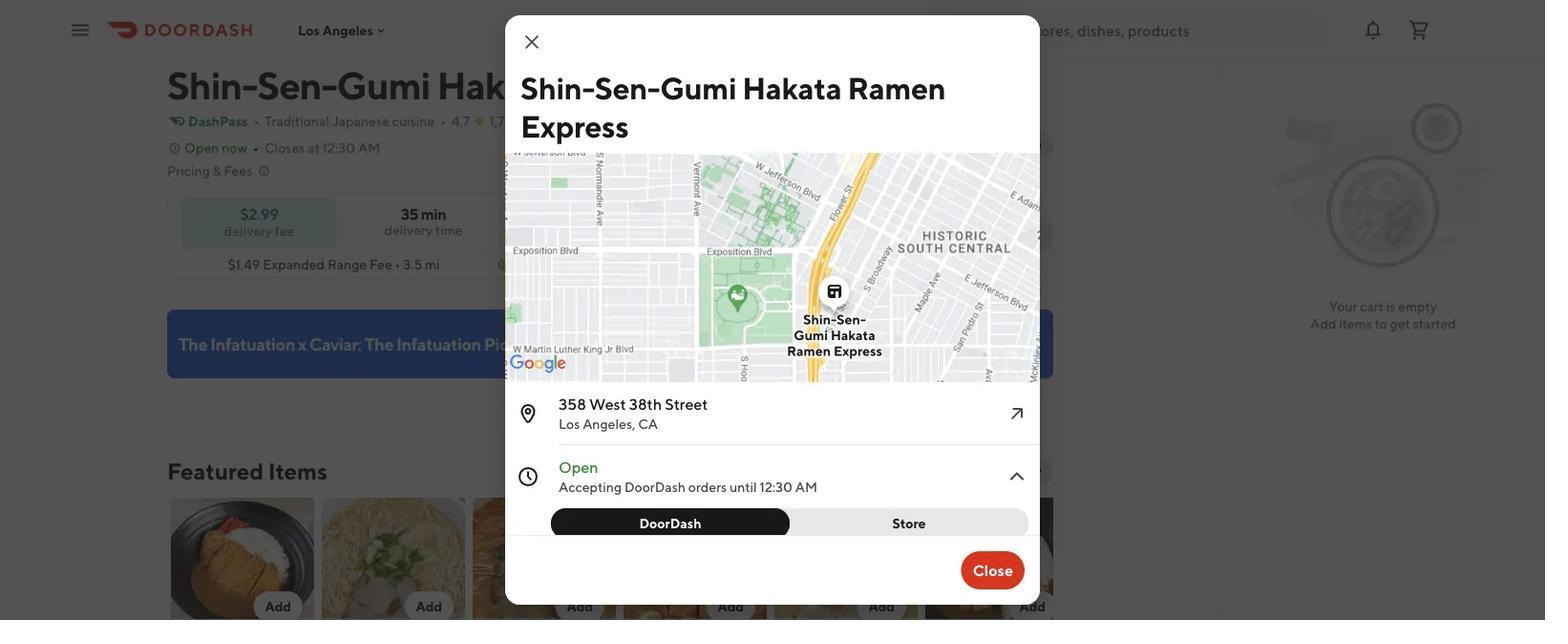 Task type: locate. For each thing, give the bounding box(es) containing it.
empty
[[1399, 299, 1438, 314]]

4.7
[[452, 113, 470, 129]]

am down japanese
[[358, 140, 380, 156]]

min inside pickup 13 min
[[1006, 235, 1026, 248]]

0 horizontal spatial 35
[[401, 205, 418, 223]]

expanded
[[263, 257, 325, 272]]

0 horizontal spatial am
[[358, 140, 380, 156]]

gumi
[[337, 62, 430, 107], [660, 70, 737, 106], [794, 327, 828, 343], [794, 327, 828, 343]]

open accepting doordash orders until 12:30 am
[[559, 458, 818, 495]]

doordash
[[625, 479, 686, 495], [640, 515, 702, 531]]

infatuation left pick on the left bottom of the page
[[397, 333, 481, 354]]

doordash down open accepting doordash orders until 12:30 am
[[640, 515, 702, 531]]

shin-sen- gumi hakata ramen express
[[787, 311, 883, 359], [787, 311, 883, 359]]

ramen
[[565, 62, 685, 107], [848, 70, 946, 106], [787, 343, 831, 359], [787, 343, 831, 359]]

close button
[[962, 551, 1025, 589]]

x
[[298, 333, 306, 354]]

started
[[1414, 316, 1457, 332]]

notification bell image
[[1362, 19, 1385, 42]]

1 horizontal spatial los
[[559, 416, 580, 432]]

ca
[[638, 416, 658, 432]]

click item image
[[1006, 402, 1029, 425]]

35
[[401, 205, 418, 223], [898, 235, 912, 248]]

open inside open accepting doordash orders until 12:30 am
[[559, 458, 599, 476]]

0 items, open order cart image
[[1408, 19, 1431, 42]]

0 horizontal spatial the
[[179, 333, 207, 354]]

2 the from the left
[[365, 333, 394, 354]]

35 inside delivery 35 min
[[898, 235, 912, 248]]

12:30 inside open accepting doordash orders until 12:30 am
[[760, 479, 793, 495]]

1 horizontal spatial the
[[365, 333, 394, 354]]

order methods option group
[[867, 214, 1054, 253]]

1 vertical spatial 12:30
[[760, 479, 793, 495]]

0 vertical spatial los
[[298, 22, 320, 38]]

infatuation left x
[[210, 333, 295, 354]]

west
[[589, 395, 626, 413]]

doordash inside open accepting doordash orders until 12:30 am
[[625, 479, 686, 495]]

0 horizontal spatial mi
[[425, 257, 440, 272]]

shin-sen-gumi hakata ramen express
[[167, 62, 823, 107], [521, 70, 946, 144]]

cuisine
[[392, 113, 435, 129]]

0 vertical spatial doordash
[[625, 479, 686, 495]]

1 horizontal spatial 35
[[898, 235, 912, 248]]

0 horizontal spatial 3.5
[[403, 257, 423, 272]]

shin-sen-gumi hakata ramen express inside dialog
[[521, 70, 946, 144]]

get
[[1391, 316, 1411, 332]]

open up the accepting
[[559, 458, 599, 476]]

info
[[1017, 136, 1042, 152]]

0 vertical spatial open
[[184, 140, 219, 156]]

min for delivery
[[914, 235, 934, 248]]

12:30 right until
[[760, 479, 793, 495]]

save
[[671, 225, 701, 241]]

add inside 'your cart is empty add items to get started'
[[1311, 316, 1337, 332]]

add button
[[167, 494, 318, 620], [318, 494, 469, 620], [469, 494, 620, 620], [620, 494, 771, 620], [771, 494, 922, 620], [922, 494, 1073, 620], [254, 591, 303, 620], [405, 591, 454, 620], [555, 591, 605, 620], [706, 591, 756, 620], [857, 591, 907, 620], [1008, 591, 1058, 620]]

delivery up $1.49
[[224, 223, 272, 238]]

1 vertical spatial 35
[[898, 235, 912, 248]]

open for open accepting doordash orders until 12:30 am
[[559, 458, 599, 476]]

los left angeles on the top of the page
[[298, 22, 320, 38]]

1 vertical spatial doordash
[[640, 515, 702, 531]]

los
[[298, 22, 320, 38], [559, 416, 580, 432]]

am
[[358, 140, 380, 156], [796, 479, 818, 495]]

hakata inside shin-sen-gumi hakata ramen express
[[743, 70, 842, 106]]

shin-
[[167, 62, 257, 107], [521, 70, 595, 106], [804, 311, 837, 327], [804, 311, 837, 327]]

3.5 right ratings
[[592, 113, 611, 129]]

doordash up doordash button
[[625, 479, 686, 495]]

the
[[179, 333, 207, 354], [365, 333, 394, 354]]

mi down time
[[425, 257, 440, 272]]

1 horizontal spatial min
[[914, 235, 934, 248]]

the infatuation x caviar: the infatuation pick
[[179, 333, 517, 354]]

map region
[[350, 32, 1083, 522]]

hakata
[[437, 62, 558, 107], [743, 70, 842, 106], [831, 327, 876, 343], [831, 327, 876, 343]]

mi right ratings
[[613, 113, 628, 129]]

•
[[254, 113, 259, 129], [441, 113, 446, 129], [580, 113, 586, 129], [253, 140, 259, 156], [395, 257, 401, 272]]

open
[[184, 140, 219, 156], [559, 458, 599, 476]]

items
[[268, 457, 327, 484]]

1 horizontal spatial delivery
[[385, 222, 433, 238]]

dashpass •
[[188, 113, 259, 129]]

to
[[1375, 316, 1388, 332]]

cart
[[1361, 299, 1384, 314]]

358
[[559, 395, 586, 413]]

at
[[308, 140, 320, 156]]

1 vertical spatial open
[[559, 458, 599, 476]]

infatuation
[[210, 333, 295, 354], [397, 333, 481, 354]]

open menu image
[[69, 19, 92, 42]]

min for pickup
[[1006, 235, 1026, 248]]

0 horizontal spatial delivery
[[224, 223, 272, 238]]

min down pickup
[[1006, 235, 1026, 248]]

0 horizontal spatial 12:30
[[323, 140, 356, 156]]

orders
[[689, 479, 727, 495]]

los angeles
[[298, 22, 373, 38]]

DoorDash button
[[551, 508, 790, 539]]

0 vertical spatial 35
[[401, 205, 418, 223]]

add
[[1311, 316, 1337, 332], [265, 599, 291, 614], [416, 599, 442, 614], [567, 599, 593, 614], [718, 599, 744, 614], [869, 599, 895, 614], [1020, 599, 1046, 614]]

pickup
[[988, 218, 1031, 234]]

0 horizontal spatial infatuation
[[210, 333, 295, 354]]

ramen inside shin-sen-gumi hakata ramen express
[[848, 70, 946, 106]]

add for curry rice (pork cutlet) image
[[265, 599, 291, 614]]

delivery left time
[[385, 222, 433, 238]]

min inside delivery 35 min
[[914, 235, 934, 248]]

delivery
[[385, 222, 433, 238], [224, 223, 272, 238]]

2 horizontal spatial min
[[1006, 235, 1026, 248]]

angeles,
[[583, 416, 636, 432]]

curry rice (chicken karaage) image
[[926, 498, 1069, 620]]

1 infatuation from the left
[[210, 333, 295, 354]]

0 vertical spatial mi
[[613, 113, 628, 129]]

pricing
[[167, 163, 210, 179]]

delivery inside 35 min delivery time
[[385, 222, 433, 238]]

sen-
[[257, 62, 337, 107], [595, 70, 660, 106], [837, 311, 866, 327], [837, 311, 866, 327]]

closes
[[265, 140, 305, 156]]

1 horizontal spatial 12:30
[[760, 479, 793, 495]]

1 horizontal spatial 3.5
[[592, 113, 611, 129]]

open up 'pricing & fees'
[[184, 140, 219, 156]]

35 left time
[[401, 205, 418, 223]]

1 horizontal spatial infatuation
[[397, 333, 481, 354]]

angeles
[[323, 22, 373, 38]]

am up hour options option group
[[796, 479, 818, 495]]

mi
[[613, 113, 628, 129], [425, 257, 440, 272]]

35 down delivery
[[898, 235, 912, 248]]

doordash inside doordash button
[[640, 515, 702, 531]]

am inside open accepting doordash orders until 12:30 am
[[796, 479, 818, 495]]

save button
[[633, 214, 713, 253]]

next button of carousel image
[[1031, 463, 1046, 479]]

range
[[328, 257, 367, 272]]

$1.49
[[228, 257, 260, 272]]

12:30 right at
[[323, 140, 356, 156]]

1 vertical spatial los
[[559, 416, 580, 432]]

store
[[893, 515, 926, 531]]

pricing & fees
[[167, 163, 253, 179]]

featured items heading
[[167, 456, 327, 486]]

None radio
[[867, 214, 965, 253], [953, 214, 1054, 253], [867, 214, 965, 253], [953, 214, 1054, 253]]

delivery
[[890, 218, 942, 234]]

• left 4.7
[[441, 113, 446, 129]]

0 horizontal spatial min
[[421, 205, 446, 223]]

3.5 right fee
[[403, 257, 423, 272]]

street
[[665, 395, 708, 413]]

12:30
[[323, 140, 356, 156], [760, 479, 793, 495]]

curry rice (pork cutlet) image
[[171, 498, 314, 620]]

0 vertical spatial am
[[358, 140, 380, 156]]

min down cuisine
[[421, 205, 446, 223]]

3.5
[[592, 113, 611, 129], [403, 257, 423, 272]]

min down delivery
[[914, 235, 934, 248]]

powered by google image
[[510, 354, 567, 374]]

1 horizontal spatial open
[[559, 458, 599, 476]]

3.5 mi
[[592, 113, 628, 129]]

express
[[692, 62, 823, 107], [521, 108, 629, 144], [834, 343, 883, 359], [834, 343, 883, 359]]

1 horizontal spatial am
[[796, 479, 818, 495]]

38th
[[629, 395, 662, 413]]

0 horizontal spatial open
[[184, 140, 219, 156]]

1 vertical spatial am
[[796, 479, 818, 495]]

hakata ramen image
[[322, 498, 465, 620]]

min
[[421, 205, 446, 223], [914, 235, 934, 248], [1006, 235, 1026, 248]]

los down 358
[[559, 416, 580, 432]]



Task type: vqa. For each thing, say whether or not it's contained in the screenshot.
los
yes



Task type: describe. For each thing, give the bounding box(es) containing it.
dashpass
[[188, 113, 248, 129]]

0 vertical spatial 3.5
[[592, 113, 611, 129]]

• closes at 12:30 am
[[253, 140, 380, 156]]

group order button
[[728, 214, 852, 253]]

1 the from the left
[[179, 333, 207, 354]]

is
[[1387, 299, 1396, 314]]

$2.99
[[240, 204, 279, 223]]

fee
[[370, 257, 392, 272]]

0 horizontal spatial los
[[298, 22, 320, 38]]

open now
[[184, 140, 248, 156]]

1 vertical spatial 3.5
[[403, 257, 423, 272]]

los inside 358 west 38th street los angeles, ca
[[559, 416, 580, 432]]

$1.49 expanded range fee • 3.5 mi image
[[496, 257, 511, 272]]

• right fee
[[395, 257, 401, 272]]

more info button
[[951, 129, 1054, 160]]

traditional japanese cuisine
[[265, 113, 435, 129]]

group
[[760, 225, 800, 241]]

fee
[[275, 223, 295, 238]]

group order
[[760, 225, 840, 241]]

• right now at the left of the page
[[253, 140, 259, 156]]

open for open now
[[184, 140, 219, 156]]

35 min delivery time
[[385, 205, 463, 238]]

add for spicy hakata ramen image
[[567, 599, 593, 614]]

delivery 35 min
[[890, 218, 942, 248]]

pork cutlet curry udon image
[[624, 498, 767, 620]]

$1.49 expanded range fee • 3.5 mi
[[228, 257, 440, 272]]

close
[[973, 561, 1014, 579]]

358 west 38th street los angeles, ca
[[559, 395, 708, 432]]

• left 3.5 mi
[[580, 113, 586, 129]]

featured items
[[167, 457, 327, 484]]

shin-sen-gumi hakata ramen express dialog
[[350, 15, 1083, 620]]

pick
[[484, 333, 517, 354]]

your
[[1330, 299, 1358, 314]]

fees
[[224, 163, 253, 179]]

&
[[213, 163, 221, 179]]

caviar:
[[309, 333, 362, 354]]

more info
[[982, 136, 1042, 152]]

satsuma ramen image
[[775, 498, 918, 620]]

ratings
[[533, 113, 575, 129]]

spicy hakata ramen image
[[473, 498, 616, 620]]

add for pork cutlet curry udon image
[[718, 599, 744, 614]]

min inside 35 min delivery time
[[421, 205, 446, 223]]

delivery inside $2.99 delivery fee
[[224, 223, 272, 238]]

pricing & fees button
[[167, 161, 272, 181]]

your cart is empty add items to get started
[[1311, 299, 1457, 332]]

1 vertical spatial mi
[[425, 257, 440, 272]]

13
[[993, 235, 1004, 248]]

• right dashpass at the top of the page
[[254, 113, 259, 129]]

items
[[1340, 316, 1373, 332]]

0 vertical spatial 12:30
[[323, 140, 356, 156]]

traditional
[[265, 113, 330, 129]]

1,700+ ratings •
[[489, 113, 586, 129]]

2 infatuation from the left
[[397, 333, 481, 354]]

pickup 13 min
[[988, 218, 1031, 248]]

click item image
[[1006, 465, 1029, 488]]

los angeles button
[[298, 22, 389, 38]]

until
[[730, 479, 757, 495]]

now
[[222, 140, 248, 156]]

more
[[982, 136, 1014, 152]]

1,700+
[[489, 113, 530, 129]]

$2.99 delivery fee
[[224, 204, 295, 238]]

1 horizontal spatial mi
[[613, 113, 628, 129]]

japanese
[[332, 113, 390, 129]]

time
[[435, 222, 463, 238]]

accepting
[[559, 479, 622, 495]]

add for the hakata ramen image
[[416, 599, 442, 614]]

close shin-sen-gumi hakata ramen express image
[[521, 31, 544, 54]]

35 inside 35 min delivery time
[[401, 205, 418, 223]]

shin-sen-gumi hakata ramen express image
[[184, 0, 257, 49]]

order
[[803, 225, 840, 241]]

featured
[[167, 457, 264, 484]]

hour options option group
[[551, 508, 1029, 539]]

Store button
[[779, 508, 1029, 539]]

add for curry rice (chicken karaage) 'image'
[[1020, 599, 1046, 614]]

add for satsuma ramen image
[[869, 599, 895, 614]]



